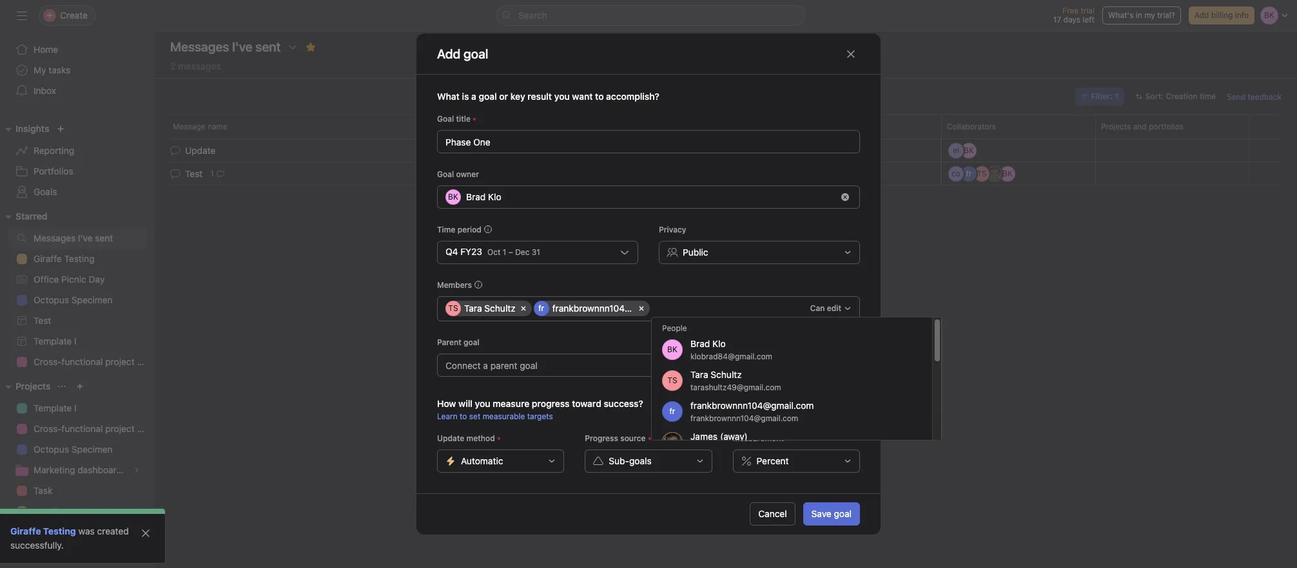 Task type: describe. For each thing, give the bounding box(es) containing it.
how will you measure progress toward success? learn to set measurable targets
[[437, 399, 644, 422]]

trial?
[[1158, 10, 1176, 20]]

1 cross-functional project plan link from the top
[[8, 352, 155, 373]]

search list box
[[497, 5, 806, 26]]

messages i've sent link
[[8, 228, 147, 249]]

global element
[[0, 32, 155, 109]]

invite button
[[12, 540, 68, 564]]

giraffe for top giraffe testing link
[[34, 253, 62, 264]]

messages for messages i've sent
[[170, 39, 229, 54]]

percent
[[757, 456, 789, 467]]

template i inside starred element
[[34, 336, 77, 347]]

name
[[208, 122, 228, 132]]

what is a goal or key result you want to accomplish?
[[437, 91, 660, 102]]

2 messages
[[170, 61, 221, 72]]

messages for messages i've sent
[[34, 233, 76, 244]]

oct
[[488, 248, 501, 257]]

i've sent
[[232, 39, 281, 54]]

created
[[97, 526, 129, 537]]

goal for goal owner
[[437, 170, 454, 179]]

want
[[572, 91, 593, 102]]

add goal
[[437, 46, 489, 61]]

1 octopus specimen link from the top
[[8, 290, 147, 311]]

search button
[[497, 5, 806, 26]]

0 vertical spatial goal
[[479, 91, 497, 102]]

cross-functional project plan inside projects element
[[34, 424, 155, 435]]

giraffe testing inside starred element
[[34, 253, 94, 264]]

measurable
[[483, 412, 525, 422]]

feedback
[[1248, 92, 1282, 102]]

task
[[34, 486, 53, 497]]

row containing tara schultz
[[446, 301, 805, 320]]

method
[[467, 434, 495, 444]]

inbox
[[34, 85, 56, 96]]

cross- inside starred element
[[34, 357, 62, 368]]

what's in my trial? button
[[1103, 6, 1182, 25]]

test for conversation name for test cell
[[185, 168, 203, 179]]

what's
[[1109, 10, 1134, 20]]

left
[[1083, 15, 1095, 25]]

q4
[[446, 246, 458, 257]]

task link
[[8, 481, 147, 502]]

dec
[[515, 248, 530, 257]]

messages i've sent
[[170, 39, 281, 54]]

template i inside projects element
[[34, 403, 77, 414]]

result
[[528, 91, 552, 102]]

learn to set measurable targets link
[[437, 412, 553, 422]]

Connect a parent goal text field
[[437, 354, 860, 377]]

0 vertical spatial you
[[555, 91, 570, 102]]

0 vertical spatial giraffe testing link
[[8, 249, 147, 270]]

0 horizontal spatial required image
[[471, 116, 479, 123]]

0 vertical spatial 1
[[1115, 92, 1119, 101]]

frankbrownnn104@gmail.com cell
[[534, 301, 676, 317]]

filter: 1 button
[[1075, 88, 1125, 106]]

2 octopus specimen link from the top
[[8, 440, 147, 461]]

goal for save goal
[[834, 509, 852, 520]]

filter: 1
[[1091, 92, 1119, 101]]

to accomplish?
[[595, 91, 660, 102]]

percent button
[[733, 450, 860, 473]]

billing
[[1212, 10, 1234, 20]]

testing inside starred element
[[64, 253, 94, 264]]

reporting
[[34, 145, 74, 156]]

template inside starred element
[[34, 336, 72, 347]]

starred button
[[0, 209, 47, 224]]

send feedback
[[1228, 92, 1282, 102]]

update row
[[155, 138, 1298, 163]]

how
[[437, 399, 456, 410]]

1 inside q4 fy23 oct 1 – dec 31
[[503, 248, 507, 257]]

info
[[1236, 10, 1249, 20]]

i inside starred element
[[74, 336, 77, 347]]

brad
[[466, 192, 486, 203]]

office picnic day
[[34, 274, 105, 285]]

octopus inside starred element
[[34, 295, 69, 306]]

progress source
[[585, 434, 646, 444]]

2 vertical spatial giraffe
[[10, 526, 41, 537]]

insights
[[15, 123, 49, 134]]

goal title
[[437, 114, 471, 124]]

starred element
[[0, 205, 155, 375]]

plan for 1st the cross-functional project plan link from the top of the page
[[137, 357, 155, 368]]

to
[[460, 412, 467, 422]]

learn
[[437, 412, 458, 422]]

is
[[462, 91, 469, 102]]

messages
[[178, 61, 221, 72]]

cross- inside projects element
[[34, 424, 62, 435]]

octopus inside projects element
[[34, 444, 69, 455]]

privacy
[[659, 225, 687, 235]]

goal owner
[[437, 170, 479, 179]]

projects button
[[0, 379, 51, 395]]

public button
[[659, 241, 860, 265]]

owner
[[456, 170, 479, 179]]

tara
[[464, 303, 482, 314]]

insights element
[[0, 117, 155, 205]]

functional for second the cross-functional project plan link from the top
[[62, 424, 103, 435]]

schultz
[[485, 303, 516, 314]]

2 template i link from the top
[[8, 399, 147, 419]]

test row
[[155, 161, 1298, 187]]

2 vertical spatial testing
[[43, 526, 76, 537]]

dashboards
[[78, 465, 127, 476]]

fy23
[[461, 246, 482, 257]]

projects element
[[0, 375, 155, 546]]

projects and portfolios
[[1102, 122, 1184, 132]]

functional for 1st the cross-functional project plan link from the top of the page
[[62, 357, 103, 368]]

fr
[[539, 304, 544, 314]]

2 vertical spatial giraffe testing
[[10, 526, 76, 537]]

set
[[469, 412, 481, 422]]

collaborators
[[947, 122, 997, 132]]

bk
[[448, 192, 459, 202]]

a
[[472, 91, 477, 102]]

days
[[1064, 15, 1081, 25]]

tree grid containing update
[[155, 138, 1298, 187]]

send
[[1228, 92, 1246, 102]]

save goal button
[[803, 503, 860, 527]]

parent
[[437, 338, 462, 348]]

test for test link
[[34, 315, 51, 326]]

time period
[[437, 225, 482, 235]]

sent
[[95, 233, 113, 244]]

remove image
[[842, 194, 849, 201]]

my tasks
[[34, 64, 71, 75]]



Task type: vqa. For each thing, say whether or not it's contained in the screenshot.
Learn to set measurable targets link at the left bottom of the page
yes



Task type: locate. For each thing, give the bounding box(es) containing it.
project down test link
[[105, 357, 135, 368]]

goal for parent goal
[[464, 338, 480, 348]]

messages inside starred element
[[34, 233, 76, 244]]

1 horizontal spatial update
[[437, 434, 465, 444]]

giraffe inside starred element
[[34, 253, 62, 264]]

0 horizontal spatial messages
[[34, 233, 76, 244]]

hide sidebar image
[[17, 10, 27, 21]]

functional inside projects element
[[62, 424, 103, 435]]

testing down messages i've sent link
[[64, 253, 94, 264]]

update for update
[[185, 145, 216, 156]]

1 vertical spatial functional
[[62, 424, 103, 435]]

and
[[1134, 122, 1147, 132]]

required image for automatic
[[495, 435, 503, 443]]

1 template i from the top
[[34, 336, 77, 347]]

can edit button
[[805, 300, 858, 318]]

giraffe testing link
[[8, 249, 147, 270], [8, 502, 147, 522], [10, 526, 76, 537]]

send feedback link
[[1228, 91, 1282, 103]]

1 vertical spatial goal
[[464, 338, 480, 348]]

1 vertical spatial update
[[437, 434, 465, 444]]

31
[[532, 248, 540, 257]]

octopus up marketing dashboards 'link'
[[34, 444, 69, 455]]

0 vertical spatial template i link
[[8, 332, 147, 352]]

1 vertical spatial giraffe
[[34, 506, 62, 517]]

1 vertical spatial marketing
[[34, 527, 75, 538]]

title
[[456, 114, 471, 124]]

1 vertical spatial messages
[[34, 233, 76, 244]]

0 vertical spatial functional
[[62, 357, 103, 368]]

cross- down projects dropdown button
[[34, 424, 62, 435]]

2 horizontal spatial required image
[[646, 435, 654, 443]]

portfolios link
[[8, 161, 147, 182]]

projects for projects
[[15, 381, 51, 392]]

starred
[[15, 211, 47, 222]]

template inside projects element
[[34, 403, 72, 414]]

0 vertical spatial octopus specimen
[[34, 295, 113, 306]]

goal right parent at the bottom left
[[464, 338, 480, 348]]

sub-goals
[[609, 456, 652, 467]]

1 vertical spatial you
[[475, 399, 491, 410]]

1 vertical spatial goal
[[437, 170, 454, 179]]

0 vertical spatial cross-functional project plan
[[34, 357, 155, 368]]

conversation name for test cell
[[155, 162, 942, 186]]

1 horizontal spatial required image
[[495, 435, 503, 443]]

brad klo
[[466, 192, 502, 203]]

2 octopus specimen from the top
[[34, 444, 113, 455]]

giraffe testing down task link
[[34, 506, 94, 517]]

goal right a
[[479, 91, 497, 102]]

octopus specimen up marketing dashboards 'link'
[[34, 444, 113, 455]]

cross-functional project plan link down test link
[[8, 352, 155, 373]]

giraffe for giraffe testing link to the middle
[[34, 506, 62, 517]]

1 vertical spatial cross-
[[34, 424, 62, 435]]

my
[[34, 64, 46, 75]]

in
[[1136, 10, 1143, 20]]

test inside cell
[[185, 168, 203, 179]]

tara schultz cell
[[446, 301, 532, 317]]

test inside starred element
[[34, 315, 51, 326]]

template i
[[34, 336, 77, 347], [34, 403, 77, 414]]

1 vertical spatial giraffe testing
[[34, 506, 94, 517]]

functional inside starred element
[[62, 357, 103, 368]]

save
[[812, 509, 832, 520]]

octopus specimen link down picnic
[[8, 290, 147, 311]]

progress
[[532, 399, 570, 410]]

specimen
[[71, 295, 113, 306], [71, 444, 113, 455]]

invite
[[36, 546, 59, 557]]

2 messages button
[[170, 61, 221, 78]]

plan inside projects element
[[137, 424, 155, 435]]

goal inside button
[[834, 509, 852, 520]]

2 horizontal spatial 1
[[1115, 92, 1119, 101]]

1 vertical spatial project
[[105, 424, 135, 435]]

row
[[155, 115, 1298, 139], [170, 138, 1282, 139], [446, 301, 805, 320]]

1 down name
[[210, 169, 214, 178]]

my tasks link
[[8, 60, 147, 81]]

i down test link
[[74, 336, 77, 347]]

0 vertical spatial octopus
[[34, 295, 69, 306]]

add
[[1195, 10, 1210, 20]]

inbox link
[[8, 81, 147, 101]]

office picnic day link
[[8, 270, 147, 290]]

1 vertical spatial specimen
[[71, 444, 113, 455]]

2 template i from the top
[[34, 403, 77, 414]]

period
[[458, 225, 482, 235]]

17
[[1054, 15, 1062, 25]]

1 octopus specimen from the top
[[34, 295, 113, 306]]

goal left title
[[437, 114, 454, 124]]

1 i from the top
[[74, 336, 77, 347]]

0 horizontal spatial you
[[475, 399, 491, 410]]

what
[[437, 91, 460, 102]]

0 vertical spatial goal
[[437, 114, 454, 124]]

required image up sub-goals 'dropdown button'
[[646, 435, 654, 443]]

giraffe
[[34, 253, 62, 264], [34, 506, 62, 517], [10, 526, 41, 537]]

add billing info
[[1195, 10, 1249, 20]]

projects inside dropdown button
[[15, 381, 51, 392]]

0 horizontal spatial test
[[34, 315, 51, 326]]

home link
[[8, 39, 147, 60]]

cross- up projects dropdown button
[[34, 357, 62, 368]]

1 vertical spatial test
[[34, 315, 51, 326]]

testing up invite on the bottom left of the page
[[43, 526, 76, 537]]

or
[[499, 91, 508, 102]]

office
[[34, 274, 59, 285]]

0 horizontal spatial 1
[[210, 169, 214, 178]]

2 marketing from the top
[[34, 527, 75, 538]]

goal left "owner"
[[437, 170, 454, 179]]

required image down learn to set measurable targets "link"
[[495, 435, 503, 443]]

0 vertical spatial giraffe testing
[[34, 253, 94, 264]]

0 vertical spatial plan
[[137, 357, 155, 368]]

required image down a
[[471, 116, 479, 123]]

1 vertical spatial octopus specimen
[[34, 444, 113, 455]]

0 vertical spatial giraffe
[[34, 253, 62, 264]]

giraffe testing link up marketing dashboard
[[8, 502, 147, 522]]

specimen inside projects element
[[71, 444, 113, 455]]

marketing dashboard
[[34, 527, 122, 538]]

project for 1st the cross-functional project plan link from the top of the page
[[105, 357, 135, 368]]

message
[[173, 122, 205, 132]]

required image
[[471, 116, 479, 123], [495, 435, 503, 443], [646, 435, 654, 443]]

0 vertical spatial octopus specimen link
[[8, 290, 147, 311]]

template i link down office picnic day 'link'
[[8, 332, 147, 352]]

giraffe testing link up successfully.
[[10, 526, 76, 537]]

0 horizontal spatial update
[[185, 145, 216, 156]]

0 vertical spatial template
[[34, 336, 72, 347]]

specimen down day
[[71, 295, 113, 306]]

1 octopus from the top
[[34, 295, 69, 306]]

1 vertical spatial template
[[34, 403, 72, 414]]

0 vertical spatial projects
[[1102, 122, 1131, 132]]

my
[[1145, 10, 1156, 20]]

1 left –
[[503, 248, 507, 257]]

projects
[[1102, 122, 1131, 132], [15, 381, 51, 392]]

1 horizontal spatial messages
[[170, 39, 229, 54]]

0 vertical spatial template i
[[34, 336, 77, 347]]

row containing message name
[[155, 115, 1298, 139]]

2 i from the top
[[74, 403, 77, 414]]

0 vertical spatial testing
[[64, 253, 94, 264]]

goal
[[437, 114, 454, 124], [437, 170, 454, 179]]

q4 fy23 oct 1 – dec 31
[[446, 246, 540, 257]]

cross-functional project plan down test link
[[34, 357, 155, 368]]

1 horizontal spatial 1
[[503, 248, 507, 257]]

template i down projects dropdown button
[[34, 403, 77, 414]]

update down message name
[[185, 145, 216, 156]]

2 plan from the top
[[137, 424, 155, 435]]

tasks
[[49, 64, 71, 75]]

update down learn
[[437, 434, 465, 444]]

conversation name for update cell
[[155, 139, 942, 163]]

octopus down office
[[34, 295, 69, 306]]

Enter goal name text field
[[437, 130, 860, 154]]

2 cross- from the top
[[34, 424, 62, 435]]

projects for projects and portfolios
[[1102, 122, 1131, 132]]

close this dialog image
[[846, 49, 857, 59]]

1 vertical spatial template i link
[[8, 399, 147, 419]]

you up set
[[475, 399, 491, 410]]

1 inside conversation name for test cell
[[210, 169, 214, 178]]

1 functional from the top
[[62, 357, 103, 368]]

testing
[[64, 253, 94, 264], [64, 506, 94, 517], [43, 526, 76, 537]]

members
[[437, 281, 472, 290]]

cross-functional project plan
[[34, 357, 155, 368], [34, 424, 155, 435]]

filter:
[[1091, 92, 1113, 101]]

1 template from the top
[[34, 336, 72, 347]]

template i link down projects dropdown button
[[8, 399, 147, 419]]

source
[[621, 434, 646, 444]]

remove from starred image
[[305, 42, 316, 52]]

1 specimen from the top
[[71, 295, 113, 306]]

project
[[105, 357, 135, 368], [105, 424, 135, 435]]

time
[[437, 225, 456, 235]]

project for second the cross-functional project plan link from the top
[[105, 424, 135, 435]]

update for update method
[[437, 434, 465, 444]]

giraffe inside projects element
[[34, 506, 62, 517]]

1 vertical spatial plan
[[137, 424, 155, 435]]

1 vertical spatial 1
[[210, 169, 214, 178]]

messages i've sent
[[34, 233, 113, 244]]

2 specimen from the top
[[71, 444, 113, 455]]

1 marketing from the top
[[34, 465, 75, 476]]

sub-
[[609, 456, 630, 467]]

test
[[185, 168, 203, 179], [34, 315, 51, 326]]

–
[[509, 248, 513, 257]]

update inside cell
[[185, 145, 216, 156]]

i
[[74, 336, 77, 347], [74, 403, 77, 414]]

2
[[170, 61, 176, 72]]

1 template i link from the top
[[8, 332, 147, 352]]

giraffe testing link up picnic
[[8, 249, 147, 270]]

1 horizontal spatial projects
[[1102, 122, 1131, 132]]

2 cross-functional project plan link from the top
[[8, 419, 155, 440]]

tree grid
[[155, 138, 1298, 187]]

project inside projects element
[[105, 424, 135, 435]]

giraffe up office
[[34, 253, 62, 264]]

sub-goals button
[[585, 450, 712, 473]]

required image for sub-goals
[[646, 435, 654, 443]]

add billing info button
[[1189, 6, 1255, 25]]

close image
[[141, 529, 151, 539]]

0 vertical spatial project
[[105, 357, 135, 368]]

cross-functional project plan inside starred element
[[34, 357, 155, 368]]

update
[[185, 145, 216, 156], [437, 434, 465, 444]]

successfully.
[[10, 540, 64, 551]]

1 vertical spatial octopus specimen link
[[8, 440, 147, 461]]

marketing inside 'link'
[[34, 465, 75, 476]]

1 vertical spatial i
[[74, 403, 77, 414]]

marketing for marketing dashboards
[[34, 465, 75, 476]]

functional
[[62, 357, 103, 368], [62, 424, 103, 435]]

template i down test link
[[34, 336, 77, 347]]

cancel
[[759, 509, 787, 520]]

marketing up the task
[[34, 465, 75, 476]]

measure
[[493, 399, 530, 410]]

messages left 'i've'
[[34, 233, 76, 244]]

1 right filter:
[[1115, 92, 1119, 101]]

reporting link
[[8, 141, 147, 161]]

1 vertical spatial octopus
[[34, 444, 69, 455]]

template down test link
[[34, 336, 72, 347]]

plan inside starred element
[[137, 357, 155, 368]]

1 vertical spatial cross-functional project plan
[[34, 424, 155, 435]]

0 vertical spatial update
[[185, 145, 216, 156]]

1 vertical spatial cross-functional project plan link
[[8, 419, 155, 440]]

0 horizontal spatial projects
[[15, 381, 51, 392]]

giraffe testing inside projects element
[[34, 506, 94, 517]]

free
[[1063, 6, 1079, 15]]

2 vertical spatial 1
[[503, 248, 507, 257]]

0 vertical spatial specimen
[[71, 295, 113, 306]]

2 vertical spatial giraffe testing link
[[10, 526, 76, 537]]

test link
[[8, 311, 147, 332]]

octopus specimen link up marketing dashboards in the left of the page
[[8, 440, 147, 461]]

goals link
[[8, 182, 147, 203]]

marketing for marketing dashboard
[[34, 527, 75, 538]]

2 cross-functional project plan from the top
[[34, 424, 155, 435]]

goals
[[629, 456, 652, 467]]

marketing dashboards link
[[8, 461, 147, 481]]

marketing up invite on the bottom left of the page
[[34, 527, 75, 538]]

giraffe down the task
[[34, 506, 62, 517]]

0 vertical spatial i
[[74, 336, 77, 347]]

ts
[[448, 304, 458, 314]]

2 vertical spatial goal
[[834, 509, 852, 520]]

cross-functional project plan up dashboards
[[34, 424, 155, 435]]

1 project from the top
[[105, 357, 135, 368]]

template down projects dropdown button
[[34, 403, 72, 414]]

test down office
[[34, 315, 51, 326]]

1 cross- from the top
[[34, 357, 62, 368]]

octopus
[[34, 295, 69, 306], [34, 444, 69, 455]]

public
[[683, 247, 709, 258]]

goal right 'save' at the bottom
[[834, 509, 852, 520]]

i up marketing dashboards in the left of the page
[[74, 403, 77, 414]]

required image
[[784, 435, 792, 443]]

you inside how will you measure progress toward success? learn to set measurable targets
[[475, 399, 491, 410]]

1 horizontal spatial test
[[185, 168, 203, 179]]

giraffe up successfully.
[[10, 526, 41, 537]]

projects inside row
[[1102, 122, 1131, 132]]

goal for goal title
[[437, 114, 454, 124]]

portfolios
[[1149, 122, 1184, 132]]

test left the 1 button
[[185, 168, 203, 179]]

template i link
[[8, 332, 147, 352], [8, 399, 147, 419]]

1 vertical spatial template i
[[34, 403, 77, 414]]

giraffe testing up successfully.
[[10, 526, 76, 537]]

0 vertical spatial cross-functional project plan link
[[8, 352, 155, 373]]

octopus specimen inside projects element
[[34, 444, 113, 455]]

i inside projects element
[[74, 403, 77, 414]]

1 plan from the top
[[137, 357, 155, 368]]

automatic button
[[437, 450, 565, 473]]

2 goal from the top
[[437, 170, 454, 179]]

toward success?
[[572, 399, 644, 410]]

1 vertical spatial projects
[[15, 381, 51, 392]]

home
[[34, 44, 58, 55]]

edit
[[827, 304, 842, 314]]

specimen up dashboards
[[71, 444, 113, 455]]

2 octopus from the top
[[34, 444, 69, 455]]

messages up messages
[[170, 39, 229, 54]]

2 template from the top
[[34, 403, 72, 414]]

parent goal
[[437, 338, 480, 348]]

0 vertical spatial marketing
[[34, 465, 75, 476]]

0 vertical spatial cross-
[[34, 357, 62, 368]]

1 button
[[208, 167, 227, 180]]

0 vertical spatial test
[[185, 168, 203, 179]]

project up dashboards
[[105, 424, 135, 435]]

testing inside projects element
[[64, 506, 94, 517]]

plan for second the cross-functional project plan link from the top
[[137, 424, 155, 435]]

octopus specimen
[[34, 295, 113, 306], [34, 444, 113, 455]]

1 cross-functional project plan from the top
[[34, 357, 155, 368]]

octopus specimen down picnic
[[34, 295, 113, 306]]

testing down task link
[[64, 506, 94, 517]]

1 horizontal spatial you
[[555, 91, 570, 102]]

you
[[555, 91, 570, 102], [475, 399, 491, 410]]

cross-functional project plan link up marketing dashboards in the left of the page
[[8, 419, 155, 440]]

octopus specimen inside starred element
[[34, 295, 113, 306]]

1 vertical spatial giraffe testing link
[[8, 502, 147, 522]]

klo
[[488, 192, 502, 203]]

tara schultz
[[464, 303, 516, 314]]

0 vertical spatial messages
[[170, 39, 229, 54]]

goal
[[479, 91, 497, 102], [464, 338, 480, 348], [834, 509, 852, 520]]

1 goal from the top
[[437, 114, 454, 124]]

you left the want
[[555, 91, 570, 102]]

specimen inside starred element
[[71, 295, 113, 306]]

giraffe testing up office picnic day
[[34, 253, 94, 264]]

1 vertical spatial testing
[[64, 506, 94, 517]]

functional down test link
[[62, 357, 103, 368]]

project inside starred element
[[105, 357, 135, 368]]

trial
[[1081, 6, 1095, 15]]

functional up marketing dashboards in the left of the page
[[62, 424, 103, 435]]

2 project from the top
[[105, 424, 135, 435]]

cross-
[[34, 357, 62, 368], [34, 424, 62, 435]]

2 functional from the top
[[62, 424, 103, 435]]



